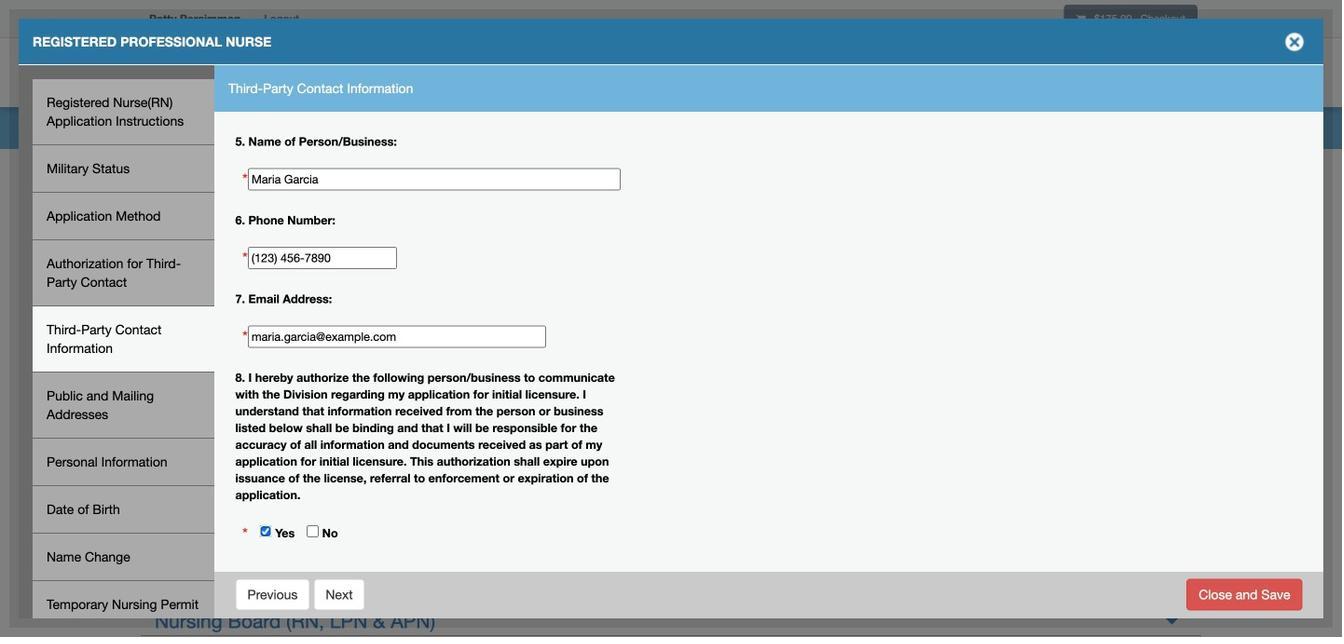 Task type: describe. For each thing, give the bounding box(es) containing it.
chevron down image
[[1162, 577, 1182, 597]]



Task type: locate. For each thing, give the bounding box(es) containing it.
close window image
[[1280, 27, 1310, 57]]

None text field
[[248, 168, 621, 191]]

chevron down image
[[1162, 608, 1182, 627]]

illinois department of financial and professional regulation image
[[140, 42, 565, 102]]

None telephone field
[[248, 247, 397, 269]]

None email field
[[248, 326, 546, 348]]

None checkbox
[[260, 526, 272, 538], [307, 526, 319, 538], [260, 526, 272, 538], [307, 526, 319, 538]]

None button
[[235, 579, 310, 611], [314, 579, 365, 611], [1187, 579, 1303, 611], [235, 579, 310, 611], [314, 579, 365, 611], [1187, 579, 1303, 611]]

shopping cart image
[[1076, 14, 1086, 24]]



Task type: vqa. For each thing, say whether or not it's contained in the screenshot.
the bottom the chevron down Image
no



